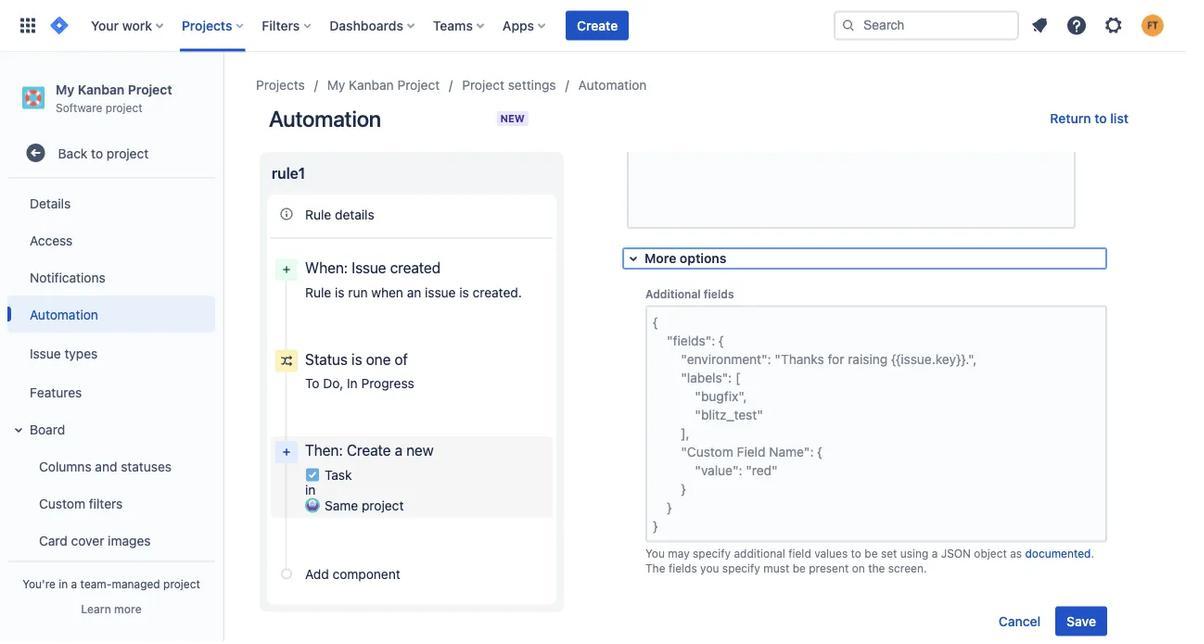 Task type: vqa. For each thing, say whether or not it's contained in the screenshot.
You have added the shortcut
no



Task type: locate. For each thing, give the bounding box(es) containing it.
create right "apps" dropdown button at the top left of the page
[[577, 18, 618, 33]]

return to list
[[1050, 111, 1129, 126]]

kanban down dashboards dropdown button on the left of the page
[[349, 77, 394, 93]]

a left new
[[395, 442, 403, 460]]

kanban for my kanban project
[[349, 77, 394, 93]]

automation for notifications
[[30, 307, 98, 322]]

Search field
[[834, 11, 1019, 40]]

features
[[30, 385, 82, 400]]

0 horizontal spatial my
[[56, 82, 74, 97]]

project right managed
[[163, 578, 200, 591]]

a
[[395, 442, 403, 460], [932, 548, 938, 561], [71, 578, 77, 591]]

1 vertical spatial issue
[[30, 346, 61, 361]]

when: issue created rule is run when an issue is created.
[[305, 259, 522, 300]]

. the fields you specify must be present on the screen.
[[646, 548, 1095, 576]]

then:
[[305, 442, 343, 460]]

0 horizontal spatial automation link
[[7, 296, 215, 333]]

banner
[[0, 0, 1186, 52]]

2 horizontal spatial to
[[1095, 111, 1107, 126]]

to left 'list'
[[1095, 111, 1107, 126]]

status
[[305, 351, 348, 368]]

a right the using
[[932, 548, 938, 561]]

additional fields
[[646, 288, 734, 301]]

my up software
[[56, 82, 74, 97]]

1 vertical spatial be
[[793, 563, 806, 576]]

kanban inside my kanban project link
[[349, 77, 394, 93]]

learn
[[81, 603, 111, 616]]

details
[[30, 196, 71, 211]]

0 vertical spatial specify
[[693, 548, 731, 561]]

features link
[[7, 374, 215, 411]]

automation down notifications
[[30, 307, 98, 322]]

1 horizontal spatial be
[[865, 548, 878, 561]]

expand image
[[7, 419, 30, 442]]

close image
[[622, 248, 645, 270]]

and
[[95, 459, 117, 474]]

details link
[[7, 185, 215, 222]]

1 vertical spatial to
[[91, 145, 103, 161]]

0 horizontal spatial is
[[335, 285, 345, 300]]

project right software
[[106, 101, 142, 114]]

1 horizontal spatial issue
[[352, 259, 386, 277]]

task image
[[305, 468, 320, 483]]

rule down when:
[[305, 285, 331, 300]]

my for my kanban project
[[327, 77, 345, 93]]

kanban up software
[[78, 82, 124, 97]]

specify up you on the right bottom
[[693, 548, 731, 561]]

0 vertical spatial automation
[[578, 77, 647, 93]]

you're in a team-managed project
[[22, 578, 200, 591]]

created
[[390, 259, 441, 277]]

filters
[[262, 18, 300, 33]]

0 vertical spatial be
[[865, 548, 878, 561]]

component
[[333, 567, 400, 582]]

in
[[305, 483, 316, 498], [59, 578, 68, 591]]

work
[[122, 18, 152, 33]]

0 horizontal spatial kanban
[[78, 82, 124, 97]]

2 rule from the top
[[305, 285, 331, 300]]

issue types link
[[7, 333, 215, 374]]

automation down create button
[[578, 77, 647, 93]]

1 vertical spatial in
[[59, 578, 68, 591]]

0 horizontal spatial projects
[[182, 18, 232, 33]]

1 vertical spatial create
[[347, 442, 391, 460]]

to inside button
[[1095, 111, 1107, 126]]

a left the team-
[[71, 578, 77, 591]]

when
[[371, 285, 403, 300]]

issue up the run
[[352, 259, 386, 277]]

1 vertical spatial a
[[932, 548, 938, 561]]

rule details
[[305, 207, 374, 222]]

0 horizontal spatial be
[[793, 563, 806, 576]]

project up 'details' link
[[107, 145, 149, 161]]

apps
[[503, 18, 534, 33]]

banner containing your work
[[0, 0, 1186, 52]]

1 vertical spatial rule
[[305, 285, 331, 300]]

0 vertical spatial to
[[1095, 111, 1107, 126]]

1 vertical spatial fields
[[669, 563, 697, 576]]

add component
[[305, 567, 400, 582]]

1 rule from the top
[[305, 207, 331, 222]]

rule inside "when: issue created rule is run when an issue is created."
[[305, 285, 331, 300]]

0 vertical spatial a
[[395, 442, 403, 460]]

group containing details
[[4, 179, 215, 643]]

2 vertical spatial to
[[851, 548, 862, 561]]

0 vertical spatial rule
[[305, 207, 331, 222]]

my inside the my kanban project software project
[[56, 82, 74, 97]]

project inside the my kanban project software project
[[128, 82, 172, 97]]

2 vertical spatial a
[[71, 578, 77, 591]]

1 vertical spatial automation
[[269, 106, 381, 132]]

is right issue
[[459, 285, 469, 300]]

0 horizontal spatial to
[[91, 145, 103, 161]]

add component button
[[271, 559, 553, 590]]

to right back
[[91, 145, 103, 161]]

columns and statuses
[[39, 459, 172, 474]]

0 horizontal spatial project
[[128, 82, 172, 97]]

you
[[646, 548, 665, 561]]

create up task
[[347, 442, 391, 460]]

specify down the additional
[[722, 563, 760, 576]]

0 horizontal spatial fields
[[669, 563, 697, 576]]

2 horizontal spatial project
[[462, 77, 505, 93]]

types
[[64, 346, 98, 361]]

documented
[[1025, 548, 1091, 561]]

is
[[335, 285, 345, 300], [459, 285, 469, 300], [352, 351, 362, 368]]

1 horizontal spatial is
[[352, 351, 362, 368]]

create
[[577, 18, 618, 33], [347, 442, 391, 460]]

managed
[[112, 578, 160, 591]]

be up the the
[[865, 548, 878, 561]]

set
[[881, 548, 897, 561]]

project down work
[[128, 82, 172, 97]]

0 vertical spatial issue
[[352, 259, 386, 277]]

rule
[[305, 207, 331, 222], [305, 285, 331, 300]]

fields down may
[[669, 563, 697, 576]]

my kanban project
[[327, 77, 440, 93]]

0 vertical spatial automation link
[[578, 74, 647, 96]]

an
[[407, 285, 421, 300]]

in
[[347, 376, 358, 391]]

1 horizontal spatial automation link
[[578, 74, 647, 96]]

project
[[106, 101, 142, 114], [107, 145, 149, 161], [362, 498, 404, 513], [163, 578, 200, 591]]

issue left "types"
[[30, 346, 61, 361]]

automation inside group
[[30, 307, 98, 322]]

details
[[335, 207, 374, 222]]

my right the 'projects' 'link'
[[327, 77, 345, 93]]

settings image
[[1103, 14, 1125, 37]]

issue
[[425, 285, 456, 300]]

to
[[1095, 111, 1107, 126], [91, 145, 103, 161], [851, 548, 862, 561]]

project settings
[[462, 77, 556, 93]]

projects up sidebar navigation icon
[[182, 18, 232, 33]]

1 horizontal spatial a
[[395, 442, 403, 460]]

0 horizontal spatial issue
[[30, 346, 61, 361]]

Additional fields text field
[[646, 306, 1107, 544]]

0 vertical spatial fields
[[704, 288, 734, 301]]

1 vertical spatial specify
[[722, 563, 760, 576]]

you
[[700, 563, 719, 576]]

issue
[[352, 259, 386, 277], [30, 346, 61, 361]]

your work
[[91, 18, 152, 33]]

0 vertical spatial projects
[[182, 18, 232, 33]]

1 vertical spatial automation link
[[7, 296, 215, 333]]

jira software image
[[48, 14, 70, 37]]

automation down the 'projects' 'link'
[[269, 106, 381, 132]]

project up new
[[462, 77, 505, 93]]

to for list
[[1095, 111, 1107, 126]]

1 horizontal spatial create
[[577, 18, 618, 33]]

1 vertical spatial projects
[[256, 77, 305, 93]]

project right same
[[362, 498, 404, 513]]

be down field
[[793, 563, 806, 576]]

0 vertical spatial create
[[577, 18, 618, 33]]

be
[[865, 548, 878, 561], [793, 563, 806, 576]]

1 horizontal spatial my
[[327, 77, 345, 93]]

0 horizontal spatial automation
[[30, 307, 98, 322]]

2 vertical spatial automation
[[30, 307, 98, 322]]

same
[[325, 498, 358, 513]]

filters button
[[256, 11, 318, 40]]

kanban for my kanban project software project
[[78, 82, 124, 97]]

projects inside dropdown button
[[182, 18, 232, 33]]

automation link up "types"
[[7, 296, 215, 333]]

1 horizontal spatial projects
[[256, 77, 305, 93]]

a for you're in a team-managed project
[[71, 578, 77, 591]]

automation
[[578, 77, 647, 93], [269, 106, 381, 132], [30, 307, 98, 322]]

in right you're
[[59, 578, 68, 591]]

1 horizontal spatial project
[[397, 77, 440, 93]]

group
[[4, 179, 215, 643]]

1 horizontal spatial kanban
[[349, 77, 394, 93]]

a for then: create a new
[[395, 442, 403, 460]]

kanban inside the my kanban project software project
[[78, 82, 124, 97]]

0 horizontal spatial a
[[71, 578, 77, 591]]

automation link down create button
[[578, 74, 647, 96]]

rule left details at left top
[[305, 207, 331, 222]]

2 horizontal spatial automation
[[578, 77, 647, 93]]

.
[[1091, 548, 1095, 561]]

to for project
[[91, 145, 103, 161]]

in up same project icon
[[305, 483, 316, 498]]

projects for the 'projects' 'link'
[[256, 77, 305, 93]]

projects right sidebar navigation icon
[[256, 77, 305, 93]]

project for my kanban project software project
[[128, 82, 172, 97]]

1 horizontal spatial to
[[851, 548, 862, 561]]

project down primary element
[[397, 77, 440, 93]]

help image
[[1066, 14, 1088, 37]]

card cover images link
[[19, 522, 215, 559]]

0 vertical spatial in
[[305, 483, 316, 498]]

projects link
[[256, 74, 305, 96]]

your
[[91, 18, 119, 33]]

2 horizontal spatial a
[[932, 548, 938, 561]]

board button
[[7, 411, 215, 448]]

fields down options
[[704, 288, 734, 301]]

is left one
[[352, 351, 362, 368]]

is left the run
[[335, 285, 345, 300]]

rule details button
[[271, 198, 553, 230]]

custom
[[39, 496, 85, 511]]

statuses
[[121, 459, 172, 474]]

to up on
[[851, 548, 862, 561]]

on
[[852, 563, 865, 576]]

projects
[[182, 18, 232, 33], [256, 77, 305, 93]]



Task type: describe. For each thing, give the bounding box(es) containing it.
project settings link
[[462, 74, 556, 96]]

list
[[1111, 111, 1129, 126]]

using
[[900, 548, 929, 561]]

additional
[[646, 288, 701, 301]]

save
[[1067, 614, 1096, 630]]

0 horizontal spatial in
[[59, 578, 68, 591]]

card
[[39, 533, 68, 548]]

you're
[[22, 578, 56, 591]]

cancel button
[[988, 608, 1052, 637]]

json
[[941, 548, 971, 561]]

status is one of to do, in progress
[[305, 351, 414, 391]]

my for my kanban project software project
[[56, 82, 74, 97]]

present
[[809, 563, 849, 576]]

jira software image
[[48, 14, 70, 37]]

same project image
[[305, 498, 320, 513]]

one
[[366, 351, 391, 368]]

notifications image
[[1029, 14, 1051, 37]]

progress
[[361, 376, 414, 391]]

settings
[[508, 77, 556, 93]]

back to project link
[[7, 135, 215, 172]]

return to list button
[[1039, 104, 1140, 134]]

0 horizontal spatial create
[[347, 442, 391, 460]]

appswitcher icon image
[[17, 14, 39, 37]]

return
[[1050, 111, 1091, 126]]

duplicate image
[[504, 442, 526, 464]]

project for my kanban project
[[397, 77, 440, 93]]

search image
[[841, 18, 856, 33]]

of
[[395, 351, 408, 368]]

do,
[[323, 376, 343, 391]]

software
[[56, 101, 102, 114]]

1 horizontal spatial fields
[[704, 288, 734, 301]]

task
[[325, 467, 352, 483]]

custom filters link
[[19, 485, 215, 522]]

projects for projects dropdown button at the left of the page
[[182, 18, 232, 33]]

you may specify additional field values to be set using a json object as documented
[[646, 548, 1091, 561]]

created.
[[473, 285, 522, 300]]

dashboards
[[330, 18, 403, 33]]

card cover images
[[39, 533, 151, 548]]

primary element
[[11, 0, 834, 51]]

values
[[815, 548, 848, 561]]

1 horizontal spatial in
[[305, 483, 316, 498]]

rule1
[[272, 165, 305, 182]]

1 horizontal spatial automation
[[269, 106, 381, 132]]

your work button
[[85, 11, 171, 40]]

specify inside . the fields you specify must be present on the screen.
[[722, 563, 760, 576]]

rule inside button
[[305, 207, 331, 222]]

back to project
[[58, 145, 149, 161]]

to
[[305, 376, 320, 391]]

automation link for project settings
[[578, 74, 647, 96]]

is inside "status is one of to do, in progress"
[[352, 351, 362, 368]]

automation link for notifications
[[7, 296, 215, 333]]

team-
[[80, 578, 112, 591]]

the
[[646, 563, 666, 576]]

may
[[668, 548, 690, 561]]

issue inside "when: issue created rule is run when an issue is created."
[[352, 259, 386, 277]]

more
[[114, 603, 142, 616]]

This field will be cleared text field
[[627, 103, 1076, 230]]

then: create a new
[[305, 442, 434, 460]]

when:
[[305, 259, 348, 277]]

columns and statuses link
[[19, 448, 215, 485]]

automation for project settings
[[578, 77, 647, 93]]

new
[[500, 112, 525, 124]]

the
[[868, 563, 885, 576]]

projects button
[[176, 11, 251, 40]]

custom filters
[[39, 496, 123, 511]]

fields inside . the fields you specify must be present on the screen.
[[669, 563, 697, 576]]

screen.
[[888, 563, 927, 576]]

your profile and settings image
[[1142, 14, 1164, 37]]

create button
[[566, 11, 629, 40]]

access
[[30, 233, 73, 248]]

field
[[789, 548, 811, 561]]

dashboards button
[[324, 11, 422, 40]]

images
[[108, 533, 151, 548]]

sidebar navigation image
[[202, 74, 243, 111]]

access link
[[7, 222, 215, 259]]

run
[[348, 285, 368, 300]]

same project
[[325, 498, 404, 513]]

board
[[30, 422, 65, 437]]

create inside button
[[577, 18, 618, 33]]

my kanban project software project
[[56, 82, 172, 114]]

my kanban project link
[[327, 74, 440, 96]]

be inside . the fields you specify must be present on the screen.
[[793, 563, 806, 576]]

object
[[974, 548, 1007, 561]]

more
[[645, 251, 676, 267]]

cancel
[[999, 614, 1041, 630]]

notifications
[[30, 270, 105, 285]]

additional
[[734, 548, 785, 561]]

must
[[764, 563, 790, 576]]

more options
[[645, 251, 727, 267]]

as
[[1010, 548, 1022, 561]]

cover
[[71, 533, 104, 548]]

back
[[58, 145, 88, 161]]

learn more button
[[81, 602, 142, 617]]

columns
[[39, 459, 91, 474]]

delete image
[[526, 442, 548, 464]]

apps button
[[497, 11, 553, 40]]

project inside the my kanban project software project
[[106, 101, 142, 114]]

teams
[[433, 18, 473, 33]]

2 horizontal spatial is
[[459, 285, 469, 300]]

notifications link
[[7, 259, 215, 296]]

add
[[305, 567, 329, 582]]



